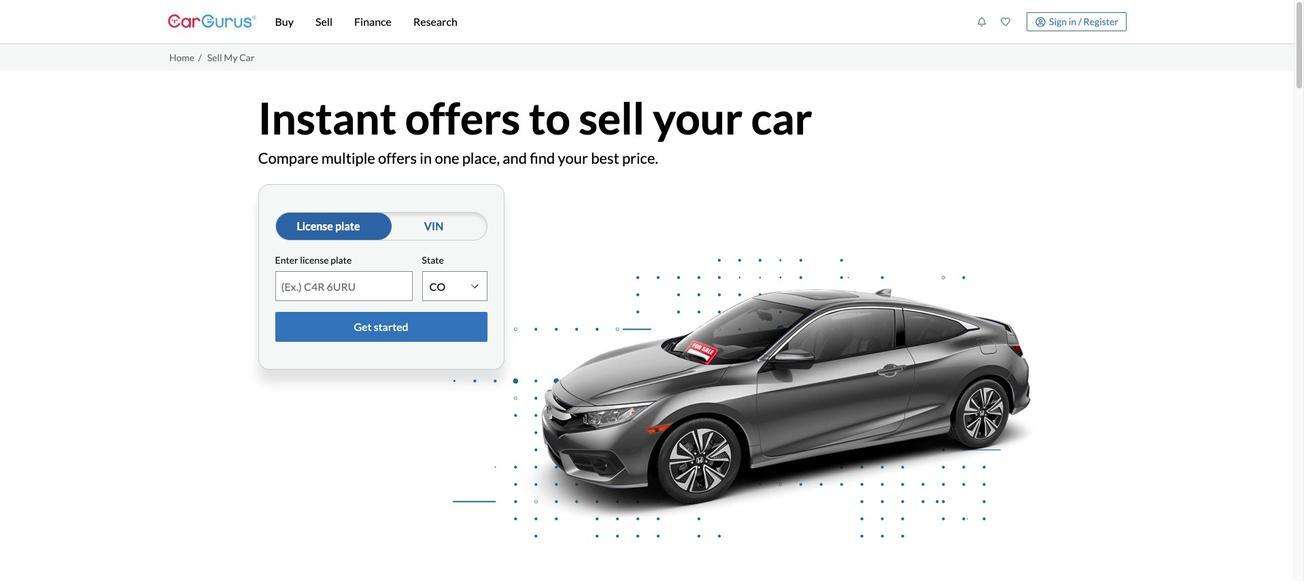 Task type: vqa. For each thing, say whether or not it's contained in the screenshot.
the Sell associated with Sell My Car
no



Task type: describe. For each thing, give the bounding box(es) containing it.
0 horizontal spatial sell
[[207, 52, 222, 63]]

finance
[[354, 15, 392, 28]]

register
[[1084, 15, 1119, 27]]

in inside menu item
[[1069, 15, 1077, 27]]

place,
[[462, 149, 500, 168]]

Enter license plate field
[[276, 272, 412, 301]]

license plate
[[297, 219, 360, 232]]

menu bar containing buy
[[256, 0, 970, 44]]

sell button
[[305, 0, 344, 44]]

finance button
[[344, 0, 403, 44]]

started
[[374, 321, 408, 334]]

1 vertical spatial plate
[[331, 254, 352, 266]]

and
[[503, 149, 527, 168]]

to
[[529, 91, 571, 144]]

open notifications image
[[977, 17, 987, 27]]

0 horizontal spatial your
[[558, 149, 588, 168]]

car
[[751, 91, 813, 144]]

sign
[[1050, 15, 1067, 27]]

saved cars image
[[1001, 17, 1011, 27]]

price.
[[622, 149, 658, 168]]

research button
[[403, 0, 469, 44]]

sell inside dropdown button
[[316, 15, 333, 28]]

in inside instant offers to sell your car compare multiple offers in one place, and find your best price.
[[420, 149, 432, 168]]

1 vertical spatial offers
[[378, 149, 417, 168]]

get started
[[354, 321, 408, 334]]

home
[[169, 52, 195, 63]]

home link
[[169, 52, 195, 63]]

1 vertical spatial /
[[198, 52, 202, 63]]

vin
[[424, 219, 444, 232]]

buy
[[275, 15, 294, 28]]

buy button
[[264, 0, 305, 44]]

sign in / register link
[[1027, 12, 1127, 31]]

cargurus logo homepage link image
[[168, 2, 256, 41]]

research
[[414, 15, 458, 28]]



Task type: locate. For each thing, give the bounding box(es) containing it.
sell left my
[[207, 52, 222, 63]]

1 vertical spatial in
[[420, 149, 432, 168]]

/ inside menu item
[[1079, 15, 1082, 27]]

/
[[1079, 15, 1082, 27], [198, 52, 202, 63]]

1 horizontal spatial your
[[653, 91, 743, 144]]

sign in / register
[[1050, 15, 1119, 27]]

enter license plate
[[275, 254, 352, 266]]

instant
[[258, 91, 397, 144]]

in right sign
[[1069, 15, 1077, 27]]

instant offers to sell your car compare multiple offers in one place, and find your best price.
[[258, 91, 813, 168]]

plate
[[335, 219, 360, 232], [331, 254, 352, 266]]

multiple
[[322, 149, 375, 168]]

in left one
[[420, 149, 432, 168]]

get started button
[[275, 313, 487, 342]]

state
[[422, 254, 444, 266]]

/ right home link
[[198, 52, 202, 63]]

compare
[[258, 149, 319, 168]]

sell right buy on the left of the page
[[316, 15, 333, 28]]

offers right multiple
[[378, 149, 417, 168]]

0 horizontal spatial in
[[420, 149, 432, 168]]

0 horizontal spatial /
[[198, 52, 202, 63]]

1 horizontal spatial sell
[[316, 15, 333, 28]]

1 horizontal spatial /
[[1079, 15, 1082, 27]]

plate right license
[[335, 219, 360, 232]]

user icon image
[[1036, 17, 1046, 27]]

enter
[[275, 254, 298, 266]]

license
[[297, 219, 333, 232]]

car
[[239, 52, 255, 63]]

0 vertical spatial sell
[[316, 15, 333, 28]]

my
[[224, 52, 238, 63]]

cargurus logo homepage link link
[[168, 2, 256, 41]]

license
[[300, 254, 329, 266]]

find
[[530, 149, 555, 168]]

get
[[354, 321, 372, 334]]

in
[[1069, 15, 1077, 27], [420, 149, 432, 168]]

sign in / register menu
[[970, 5, 1127, 38]]

your
[[653, 91, 743, 144], [558, 149, 588, 168]]

offers
[[405, 91, 521, 144], [378, 149, 417, 168]]

1 horizontal spatial in
[[1069, 15, 1077, 27]]

menu bar
[[256, 0, 970, 44]]

0 vertical spatial in
[[1069, 15, 1077, 27]]

sell
[[316, 15, 333, 28], [207, 52, 222, 63]]

0 vertical spatial offers
[[405, 91, 521, 144]]

home / sell my car
[[169, 52, 255, 63]]

best
[[591, 149, 619, 168]]

sign in / register menu item
[[1018, 12, 1127, 31]]

one
[[435, 149, 459, 168]]

0 vertical spatial /
[[1079, 15, 1082, 27]]

1 vertical spatial sell
[[207, 52, 222, 63]]

offers up one
[[405, 91, 521, 144]]

0 vertical spatial plate
[[335, 219, 360, 232]]

1 vertical spatial your
[[558, 149, 588, 168]]

/ left register
[[1079, 15, 1082, 27]]

plate right 'license'
[[331, 254, 352, 266]]

sell
[[579, 91, 645, 144]]

0 vertical spatial your
[[653, 91, 743, 144]]

gray car image
[[453, 234, 1036, 563]]



